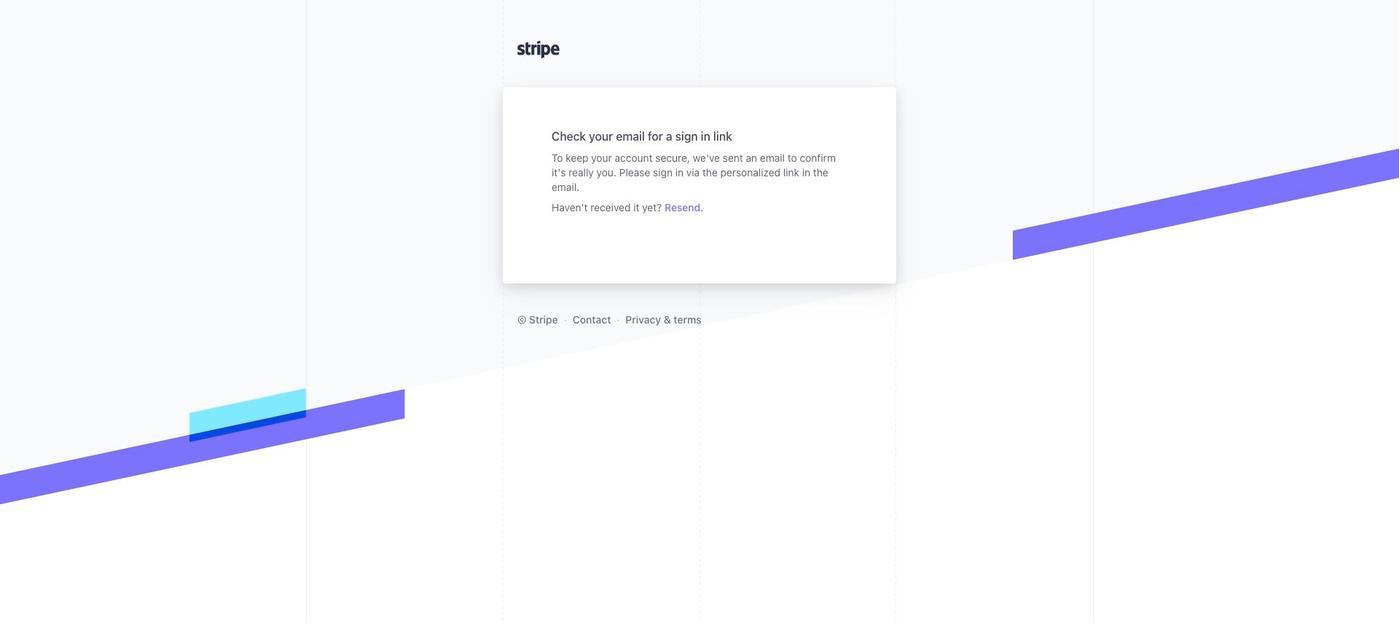 Task type: vqa. For each thing, say whether or not it's contained in the screenshot.
'live,'
no



Task type: locate. For each thing, give the bounding box(es) containing it.
stripe image
[[517, 41, 560, 58]]



